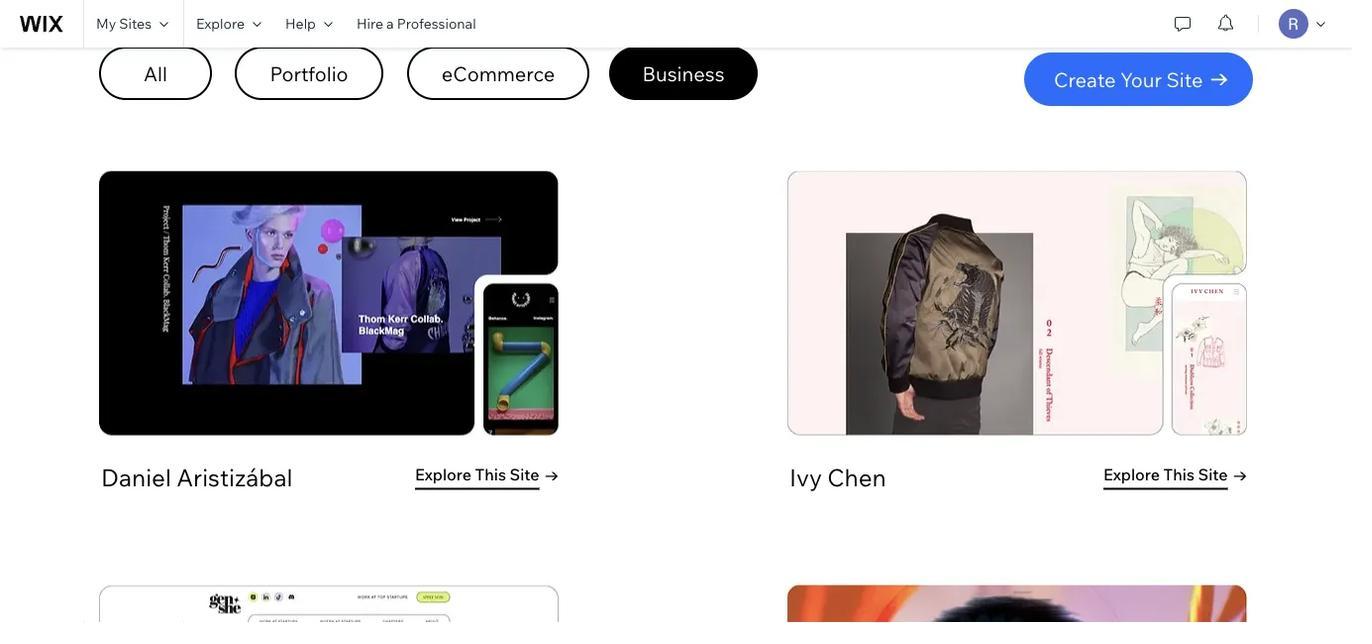 Task type: describe. For each thing, give the bounding box(es) containing it.
hire a professional
[[357, 15, 476, 32]]

help
[[285, 15, 316, 32]]

my sites
[[96, 15, 152, 32]]

professional
[[397, 15, 476, 32]]

help button
[[274, 0, 345, 48]]

my
[[96, 15, 116, 32]]

hire a professional link
[[345, 0, 488, 48]]

explore
[[196, 15, 245, 32]]

sites
[[119, 15, 152, 32]]



Task type: vqa. For each thing, say whether or not it's contained in the screenshot.
Hire a Professional on the left
yes



Task type: locate. For each thing, give the bounding box(es) containing it.
hire
[[357, 15, 384, 32]]

a
[[387, 15, 394, 32]]



